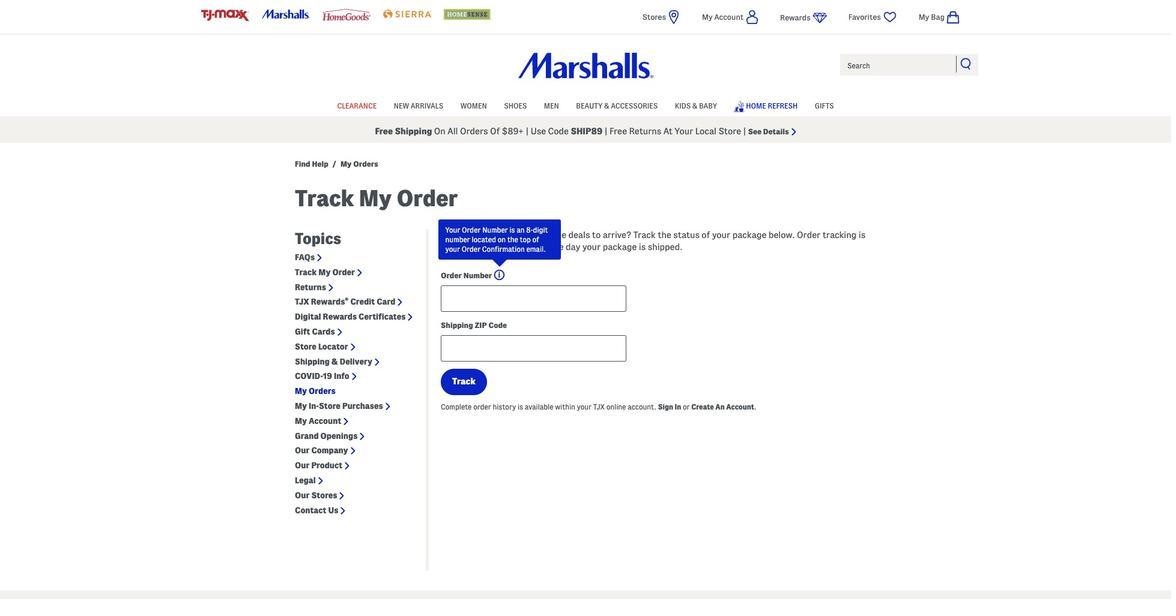 Task type: vqa. For each thing, say whether or not it's contained in the screenshot.
Orders within marquee
yes



Task type: describe. For each thing, give the bounding box(es) containing it.
top
[[520, 236, 531, 244]]

2 | from the left
[[605, 127, 607, 136]]

is right tracking
[[859, 231, 865, 240]]

legal link
[[295, 476, 316, 486]]

& for beauty
[[604, 102, 609, 110]]

tjx inside topics faqs track my order returns tjx rewards ® credit card digital rewards certificates gift cards store locator shipping & delivery covid-19 info my orders my in-store purchases my account grand openings our company our product legal our stores contact us
[[295, 297, 309, 307]]

favorites link
[[848, 10, 898, 25]]

is inside your order number is an 8-digit number located on the top of your order confirmation email.
[[509, 227, 515, 234]]

grand
[[295, 432, 319, 441]]

order number
[[441, 271, 494, 280]]

tjmaxx.com image
[[201, 10, 249, 21]]

8pm
[[501, 243, 519, 252]]

online
[[606, 403, 626, 411]]

confirmation
[[482, 245, 525, 253]]

shipped.
[[648, 243, 683, 252]]

1 vertical spatial my orders link
[[295, 387, 335, 397]]

located
[[472, 236, 496, 244]]

email.
[[526, 245, 546, 253]]

0 vertical spatial package
[[732, 231, 767, 240]]

faqs link
[[295, 253, 315, 263]]

8-
[[526, 227, 533, 234]]

1 vertical spatial store
[[319, 402, 340, 411]]

returns inside topics faqs track my order returns tjx rewards ® credit card digital rewards certificates gift cards store locator shipping & delivery covid-19 info my orders my in-store purchases my account grand openings our company our product legal our stores contact us
[[295, 283, 326, 292]]

shipping inside topics faqs track my order returns tjx rewards ® credit card digital rewards certificates gift cards store locator shipping & delivery covid-19 info my orders my in-store purchases my account grand openings our company our product legal our stores contact us
[[295, 357, 330, 367]]

beauty & accessories link
[[576, 96, 658, 114]]

sign in link
[[658, 403, 681, 411]]

covid-19 info link
[[295, 372, 349, 382]]

of for status
[[702, 231, 710, 240]]

number inside your order number is an 8-digit number located on the top of your order confirmation email.
[[482, 227, 508, 234]]

topics
[[295, 231, 341, 247]]

is left shipped. at the top right
[[639, 243, 646, 252]]

ship89
[[571, 127, 603, 136]]

homesense.com image
[[444, 9, 492, 20]]

purchases
[[342, 402, 383, 411]]

brand
[[518, 231, 542, 240]]

openings
[[320, 432, 358, 441]]

history
[[493, 403, 516, 411]]

our stores link
[[295, 491, 337, 501]]

gifts link
[[815, 96, 834, 114]]

19
[[323, 372, 332, 382]]

your up 8pm on the left
[[498, 231, 516, 240]]

3 our from the top
[[295, 491, 310, 501]]

orders inside topics faqs track my order returns tjx rewards ® credit card digital rewards certificates gift cards store locator shipping & delivery covid-19 info my orders my in-store purchases my account grand openings our company our product legal our stores contact us
[[309, 387, 335, 396]]

track my order
[[295, 186, 458, 211]]

faqs
[[295, 253, 315, 262]]

digit
[[533, 227, 548, 234]]

at
[[663, 127, 673, 136]]

below.
[[769, 231, 795, 240]]

your right within
[[577, 403, 592, 411]]

new arrivals
[[394, 102, 443, 110]]

®
[[345, 297, 349, 304]]

shipping & delivery link
[[295, 357, 372, 367]]

complete
[[441, 403, 472, 411]]

certificates
[[359, 312, 406, 322]]

card
[[377, 297, 395, 307]]

of
[[490, 127, 500, 136]]

for
[[484, 231, 496, 240]]

contact
[[295, 506, 326, 516]]

sign
[[658, 403, 673, 411]]

arrivals
[[411, 102, 443, 110]]

see
[[748, 127, 761, 136]]

can't wait for your brand name deals to arrive? track the  status of your package below. order tracking is available after 8pm  est on the day your package is shipped.
[[441, 231, 865, 252]]

$89+
[[502, 127, 524, 136]]

2 free from the left
[[609, 127, 627, 136]]

account.
[[628, 403, 656, 411]]

my bag
[[919, 13, 945, 21]]

shipping inside banner
[[395, 127, 432, 136]]

1 vertical spatial account
[[726, 403, 754, 411]]

gifts
[[815, 102, 834, 110]]

your down the to
[[582, 243, 601, 252]]

order
[[473, 403, 491, 411]]

accessories
[[611, 102, 658, 110]]

day
[[566, 243, 580, 252]]

free shipping on all orders of $89+ | use code ship89 | free returns at your local store | see details
[[375, 127, 789, 136]]

1 vertical spatial package
[[603, 243, 637, 252]]

1 horizontal spatial available
[[525, 403, 553, 411]]

returns inside banner
[[629, 127, 661, 136]]

0 vertical spatial my orders link
[[340, 159, 378, 169]]

all
[[448, 127, 458, 136]]

my up grand
[[295, 417, 307, 426]]

2 our from the top
[[295, 461, 310, 471]]

0 vertical spatial help
[[312, 160, 328, 168]]

none text field inside the track my order main content
[[441, 286, 626, 312]]

zip
[[475, 321, 487, 329]]

my account
[[702, 13, 743, 21]]

1 horizontal spatial tjx
[[593, 403, 605, 411]]

stores inside topics faqs track my order returns tjx rewards ® credit card digital rewards certificates gift cards store locator shipping & delivery covid-19 info my orders my in-store purchases my account grand openings our company our product legal our stores contact us
[[311, 491, 337, 501]]

2 vertical spatial rewards
[[323, 312, 357, 322]]

status
[[673, 231, 700, 240]]

bag
[[931, 13, 945, 21]]

my right stores link at the right top of the page
[[702, 13, 713, 21]]

see details link
[[748, 127, 796, 136]]

track my order link
[[295, 268, 355, 278]]

company
[[311, 446, 348, 456]]

clearance
[[337, 102, 377, 110]]

store locator link
[[295, 342, 348, 352]]

my down 'covid-'
[[295, 387, 307, 396]]

order up can't
[[397, 186, 458, 211]]

is right history
[[518, 403, 523, 411]]

marshalls home image
[[518, 53, 653, 79]]

find
[[295, 160, 310, 168]]

1 our from the top
[[295, 446, 310, 456]]

1 free from the left
[[375, 127, 393, 136]]

new arrivals link
[[394, 96, 443, 114]]

your inside banner
[[675, 127, 693, 136]]

track my order main content
[[0, 152, 1171, 572]]

your inside your order number is an 8-digit number located on the top of your order confirmation email.
[[445, 245, 460, 253]]



Task type: locate. For each thing, give the bounding box(es) containing it.
0 vertical spatial track
[[295, 186, 354, 211]]

account inside topics faqs track my order returns tjx rewards ® credit card digital rewards certificates gift cards store locator shipping & delivery covid-19 info my orders my in-store purchases my account grand openings our company our product legal our stores contact us
[[309, 417, 341, 426]]

my left in-
[[295, 402, 307, 411]]

0 vertical spatial orders
[[460, 127, 488, 136]]

1 horizontal spatial package
[[732, 231, 767, 240]]

tjx up digital
[[295, 297, 309, 307]]

2 horizontal spatial shipping
[[441, 321, 473, 329]]

0 vertical spatial number
[[482, 227, 508, 234]]

0 horizontal spatial stores
[[311, 491, 337, 501]]

legal
[[295, 476, 316, 486]]

the down an
[[507, 236, 518, 244]]

order up located
[[462, 227, 481, 234]]

menu bar
[[201, 95, 970, 117]]

1 horizontal spatial free
[[609, 127, 627, 136]]

deals
[[568, 231, 590, 240]]

orders for all
[[460, 127, 488, 136]]

on
[[434, 127, 445, 136]]

the for on
[[507, 236, 518, 244]]

& down locator
[[331, 357, 338, 367]]

your right 'status'
[[712, 231, 730, 240]]

home refresh
[[746, 102, 798, 110]]

0 horizontal spatial &
[[331, 357, 338, 367]]

on right est at the top left
[[538, 243, 548, 252]]

is left an
[[509, 227, 515, 234]]

0 horizontal spatial |
[[526, 127, 529, 136]]

1 horizontal spatial of
[[702, 231, 710, 240]]

0 horizontal spatial tjx
[[295, 297, 309, 307]]

2 vertical spatial track
[[295, 268, 317, 277]]

order inside can't wait for your brand name deals to arrive? track the  status of your package below. order tracking is available after 8pm  est on the day your package is shipped.
[[797, 231, 820, 240]]

men
[[544, 102, 559, 110]]

track up shipped. at the top right
[[633, 231, 656, 240]]

favorites
[[848, 13, 881, 21]]

0 vertical spatial returns
[[629, 127, 661, 136]]

order down 'number'
[[441, 271, 462, 280]]

1 vertical spatial help
[[506, 272, 523, 280]]

our down grand
[[295, 446, 310, 456]]

0 horizontal spatial available
[[441, 243, 477, 252]]

0 vertical spatial tjx
[[295, 297, 309, 307]]

create an account link
[[691, 403, 754, 411]]

refresh
[[768, 102, 798, 110]]

number up located
[[482, 227, 508, 234]]

1 horizontal spatial store
[[319, 402, 340, 411]]

1 horizontal spatial help
[[506, 272, 523, 280]]

orders for my
[[353, 160, 378, 168]]

2 horizontal spatial &
[[692, 102, 697, 110]]

0 horizontal spatial help
[[312, 160, 328, 168]]

orders left of
[[460, 127, 488, 136]]

store down 19
[[319, 402, 340, 411]]

0 vertical spatial our
[[295, 446, 310, 456]]

0 vertical spatial code
[[548, 127, 569, 136]]

0 horizontal spatial store
[[295, 342, 316, 352]]

of right 'status'
[[702, 231, 710, 240]]

order
[[397, 186, 458, 211], [462, 227, 481, 234], [797, 231, 820, 240], [462, 245, 480, 253], [332, 268, 355, 277], [441, 271, 462, 280]]

1 | from the left
[[526, 127, 529, 136]]

track down faqs link
[[295, 268, 317, 277]]

arrive?
[[603, 231, 631, 240]]

& right beauty
[[604, 102, 609, 110]]

1 vertical spatial returns
[[295, 283, 326, 292]]

| right ship89
[[605, 127, 607, 136]]

package
[[732, 231, 767, 240], [603, 243, 637, 252]]

kids & baby link
[[675, 96, 717, 114]]

site search search field
[[839, 53, 979, 77]]

number
[[445, 236, 470, 244]]

1 vertical spatial available
[[525, 403, 553, 411]]

your
[[675, 127, 693, 136], [445, 227, 460, 234]]

2 vertical spatial our
[[295, 491, 310, 501]]

shipping left zip
[[441, 321, 473, 329]]

banner
[[0, 0, 1171, 143]]

1 vertical spatial our
[[295, 461, 310, 471]]

grand openings link
[[295, 432, 358, 442]]

order up ®
[[332, 268, 355, 277]]

gift cards link
[[295, 327, 335, 337]]

beauty & accessories
[[576, 102, 658, 110]]

0 vertical spatial my account link
[[702, 10, 758, 25]]

2 vertical spatial account
[[309, 417, 341, 426]]

0 vertical spatial stores
[[642, 13, 666, 21]]

store down gift
[[295, 342, 316, 352]]

on inside your order number is an 8-digit number located on the top of your order confirmation email.
[[498, 236, 506, 244]]

the for track
[[658, 231, 671, 240]]

0 horizontal spatial my account link
[[295, 417, 341, 427]]

package left below.
[[732, 231, 767, 240]]

0 horizontal spatial package
[[603, 243, 637, 252]]

1 horizontal spatial returns
[[629, 127, 661, 136]]

shipping
[[395, 127, 432, 136], [441, 321, 473, 329], [295, 357, 330, 367]]

my down "find help / my orders" on the top left
[[359, 186, 392, 211]]

of inside can't wait for your brand name deals to arrive? track the  status of your package below. order tracking is available after 8pm  est on the day your package is shipped.
[[702, 231, 710, 240]]

covid-
[[295, 372, 323, 382]]

banner containing free shipping
[[0, 0, 1171, 143]]

name
[[544, 231, 566, 240]]

info
[[334, 372, 349, 382]]

shipping zip code
[[441, 321, 507, 329]]

within
[[555, 403, 575, 411]]

shipping up 'covid-'
[[295, 357, 330, 367]]

0 vertical spatial store
[[295, 342, 316, 352]]

rewards link
[[780, 10, 827, 25]]

free down "clearance"
[[375, 127, 393, 136]]

1 horizontal spatial shipping
[[395, 127, 432, 136]]

of inside your order number is an 8-digit number located on the top of your order confirmation email.
[[532, 236, 539, 244]]

our up legal
[[295, 461, 310, 471]]

code
[[548, 127, 569, 136], [488, 321, 507, 329]]

0 horizontal spatial shipping
[[295, 357, 330, 367]]

0 horizontal spatial my orders link
[[295, 387, 335, 397]]

homegoods.com image
[[322, 9, 370, 20]]

.
[[754, 403, 756, 411]]

1 horizontal spatial your
[[675, 127, 693, 136]]

& inside kids & baby link
[[692, 102, 697, 110]]

credit
[[350, 297, 375, 307]]

my orders link up in-
[[295, 387, 335, 397]]

code inside the track my order main content
[[488, 321, 507, 329]]

or
[[683, 403, 690, 411]]

1 horizontal spatial on
[[538, 243, 548, 252]]

available
[[441, 243, 477, 252], [525, 403, 553, 411]]

after
[[479, 243, 499, 252]]

returns down track my order 'link' at the top left
[[295, 283, 326, 292]]

our product link
[[295, 461, 342, 471]]

1 horizontal spatial orders
[[353, 160, 378, 168]]

help left /
[[312, 160, 328, 168]]

on up confirmation
[[498, 236, 506, 244]]

& inside topics faqs track my order returns tjx rewards ® credit card digital rewards certificates gift cards store locator shipping & delivery covid-19 info my orders my in-store purchases my account grand openings our company our product legal our stores contact us
[[331, 357, 338, 367]]

1 horizontal spatial the
[[550, 243, 564, 252]]

topics faqs track my order returns tjx rewards ® credit card digital rewards certificates gift cards store locator shipping & delivery covid-19 info my orders my in-store purchases my account grand openings our company our product legal our stores contact us
[[295, 231, 406, 516]]

store |
[[718, 127, 746, 136]]

track inside topics faqs track my order returns tjx rewards ® credit card digital rewards certificates gift cards store locator shipping & delivery covid-19 info my orders my in-store purchases my account grand openings our company our product legal our stores contact us
[[295, 268, 317, 277]]

women link
[[460, 96, 487, 114]]

is
[[509, 227, 515, 234], [859, 231, 865, 240], [639, 243, 646, 252], [518, 403, 523, 411]]

your
[[498, 231, 516, 240], [712, 231, 730, 240], [582, 243, 601, 252], [445, 245, 460, 253], [577, 403, 592, 411]]

2 horizontal spatial orders
[[460, 127, 488, 136]]

track inside can't wait for your brand name deals to arrive? track the  status of your package below. order tracking is available after 8pm  est on the day your package is shipped.
[[633, 231, 656, 240]]

an
[[715, 403, 725, 411]]

1 vertical spatial tjx
[[593, 403, 605, 411]]

package down arrive?
[[603, 243, 637, 252]]

0 vertical spatial available
[[441, 243, 477, 252]]

1 vertical spatial orders
[[353, 160, 378, 168]]

contact us link
[[295, 506, 338, 516]]

digital
[[295, 312, 321, 322]]

|
[[526, 127, 529, 136], [605, 127, 607, 136]]

shipping down new arrivals
[[395, 127, 432, 136]]

tjx left 'online'
[[593, 403, 605, 411]]

my right /
[[340, 160, 352, 168]]

None text field
[[441, 286, 626, 312]]

1 vertical spatial your
[[445, 227, 460, 234]]

help down confirmation
[[506, 272, 523, 280]]

order down wait
[[462, 245, 480, 253]]

of for top
[[532, 236, 539, 244]]

stores link
[[642, 10, 681, 25]]

1 vertical spatial my account link
[[295, 417, 341, 427]]

2 horizontal spatial the
[[658, 231, 671, 240]]

orders
[[460, 127, 488, 136], [353, 160, 378, 168], [309, 387, 335, 396]]

rewards
[[780, 13, 811, 22], [311, 297, 345, 307], [323, 312, 357, 322]]

1 horizontal spatial my account link
[[702, 10, 758, 25]]

your order number is an 8-digit number located on the top of your order confirmation email. tooltip
[[438, 220, 561, 267]]

my orders link right /
[[340, 159, 378, 169]]

1 horizontal spatial my orders link
[[340, 159, 378, 169]]

returns left at
[[629, 127, 661, 136]]

1 horizontal spatial code
[[548, 127, 569, 136]]

marshalls.com image
[[262, 10, 310, 19]]

marquee
[[0, 120, 1171, 143]]

None submit
[[960, 58, 972, 70], [441, 369, 487, 395], [960, 58, 972, 70], [441, 369, 487, 395]]

est
[[521, 243, 536, 252]]

marquee containing free shipping
[[0, 120, 1171, 143]]

your right at
[[675, 127, 693, 136]]

0 horizontal spatial free
[[375, 127, 393, 136]]

1 vertical spatial track
[[633, 231, 656, 240]]

my in-store purchases link
[[295, 402, 383, 412]]

available left within
[[525, 403, 553, 411]]

2 vertical spatial orders
[[309, 387, 335, 396]]

your inside your order number is an 8-digit number located on the top of your order confirmation email.
[[445, 227, 460, 234]]

0 horizontal spatial code
[[488, 321, 507, 329]]

1 vertical spatial number
[[463, 271, 492, 280]]

number inside the track my order main content
[[463, 271, 492, 280]]

in
[[675, 403, 681, 411]]

product
[[311, 461, 342, 471]]

available down can't
[[441, 243, 477, 252]]

the down name
[[550, 243, 564, 252]]

on inside can't wait for your brand name deals to arrive? track the  status of your package below. order tracking is available after 8pm  est on the day your package is shipped.
[[538, 243, 548, 252]]

2 vertical spatial shipping
[[295, 357, 330, 367]]

1 horizontal spatial stores
[[642, 13, 666, 21]]

order right below.
[[797, 231, 820, 240]]

returns
[[629, 127, 661, 136], [295, 283, 326, 292]]

orders down the covid-19 info link
[[309, 387, 335, 396]]

0 horizontal spatial the
[[507, 236, 518, 244]]

can't
[[441, 231, 462, 240]]

0 horizontal spatial returns
[[295, 283, 326, 292]]

our down legal link on the left of page
[[295, 491, 310, 501]]

clearance link
[[337, 96, 377, 114]]

my left the bag
[[919, 13, 929, 21]]

to
[[592, 231, 601, 240]]

orders inside banner
[[460, 127, 488, 136]]

an
[[517, 227, 525, 234]]

your up 'number'
[[445, 227, 460, 234]]

0 vertical spatial shipping
[[395, 127, 432, 136]]

track down /
[[295, 186, 354, 211]]

of up email.
[[532, 236, 539, 244]]

1 vertical spatial stores
[[311, 491, 337, 501]]

your down 'number'
[[445, 245, 460, 253]]

complete order history is available within your tjx online account. sign in or create an account .
[[441, 403, 756, 411]]

the up shipped. at the top right
[[658, 231, 671, 240]]

0 vertical spatial account
[[714, 13, 743, 21]]

1 vertical spatial shipping
[[441, 321, 473, 329]]

menu bar containing clearance
[[201, 95, 970, 117]]

kids
[[675, 102, 691, 110]]

/
[[332, 160, 336, 168]]

0 horizontal spatial orders
[[309, 387, 335, 396]]

1 vertical spatial code
[[488, 321, 507, 329]]

Search text field
[[839, 53, 979, 77]]

baby
[[699, 102, 717, 110]]

kids & baby
[[675, 102, 717, 110]]

0 horizontal spatial of
[[532, 236, 539, 244]]

my up returns link
[[318, 268, 331, 277]]

help
[[312, 160, 328, 168], [506, 272, 523, 280]]

1 vertical spatial rewards
[[311, 297, 345, 307]]

in-
[[309, 402, 319, 411]]

code right zip
[[488, 321, 507, 329]]

& for kids
[[692, 102, 697, 110]]

sierra.com image
[[383, 10, 431, 19]]

account
[[714, 13, 743, 21], [726, 403, 754, 411], [309, 417, 341, 426]]

& inside beauty & accessories link
[[604, 102, 609, 110]]

& right kids
[[692, 102, 697, 110]]

on
[[498, 236, 506, 244], [538, 243, 548, 252]]

0 horizontal spatial on
[[498, 236, 506, 244]]

us
[[328, 506, 338, 516]]

0 vertical spatial your
[[675, 127, 693, 136]]

| left use
[[526, 127, 529, 136]]

tjx
[[295, 297, 309, 307], [593, 403, 605, 411]]

free down beauty & accessories
[[609, 127, 627, 136]]

1 horizontal spatial &
[[604, 102, 609, 110]]

gift
[[295, 327, 310, 337]]

home
[[746, 102, 766, 110]]

0 horizontal spatial your
[[445, 227, 460, 234]]

code right use
[[548, 127, 569, 136]]

returns link
[[295, 283, 326, 293]]

available inside can't wait for your brand name deals to arrive? track the  status of your package below. order tracking is available after 8pm  est on the day your package is shipped.
[[441, 243, 477, 252]]

our company link
[[295, 446, 348, 456]]

1 horizontal spatial |
[[605, 127, 607, 136]]

find help / my orders
[[295, 160, 378, 168]]

0 vertical spatial rewards
[[780, 13, 811, 22]]

tracking
[[823, 231, 857, 240]]

women
[[460, 102, 487, 110]]

number down after
[[463, 271, 492, 280]]

order inside topics faqs track my order returns tjx rewards ® credit card digital rewards certificates gift cards store locator shipping & delivery covid-19 info my orders my in-store purchases my account grand openings our company our product legal our stores contact us
[[332, 268, 355, 277]]

orders right /
[[353, 160, 378, 168]]

home refresh link
[[733, 95, 798, 116]]

Shipping ZIP Code text field
[[441, 335, 626, 362]]

the inside your order number is an 8-digit number located on the top of your order confirmation email.
[[507, 236, 518, 244]]



